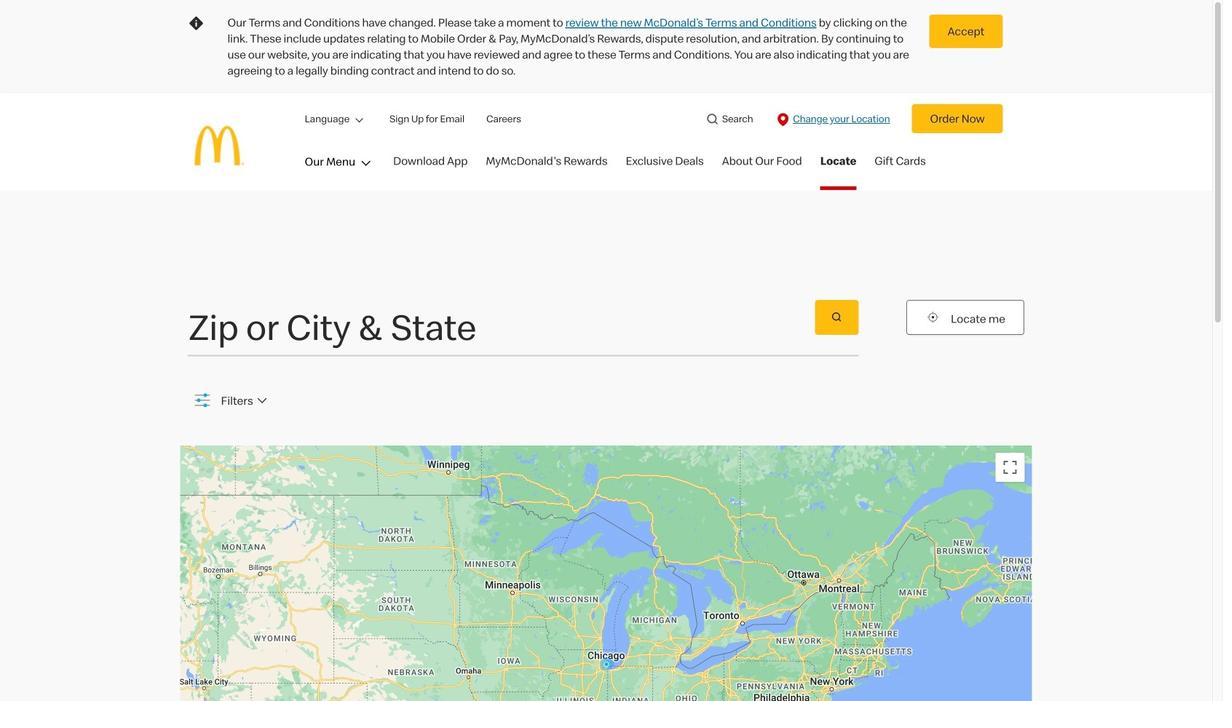 Task type: locate. For each thing, give the bounding box(es) containing it.
google region
[[180, 446, 1032, 701]]

0 horizontal spatial arrow down image
[[258, 398, 267, 403]]

search image
[[705, 112, 720, 127]]

arrow down image
[[352, 113, 363, 123], [258, 398, 267, 403]]

None text field
[[188, 300, 770, 348]]

0 vertical spatial arrow down image
[[352, 113, 363, 123]]

search image
[[830, 313, 844, 322]]

location image
[[775, 112, 791, 128]]

None search field
[[188, 300, 1025, 446]]

information image
[[188, 15, 205, 32]]



Task type: describe. For each thing, give the bounding box(es) containing it.
secondary element
[[300, 104, 1032, 133]]

1 horizontal spatial arrow down image
[[352, 113, 363, 123]]

arrow down image
[[358, 161, 371, 166]]

1 vertical spatial arrow down image
[[258, 398, 267, 403]]

mcdonald's home image
[[180, 106, 259, 185]]



